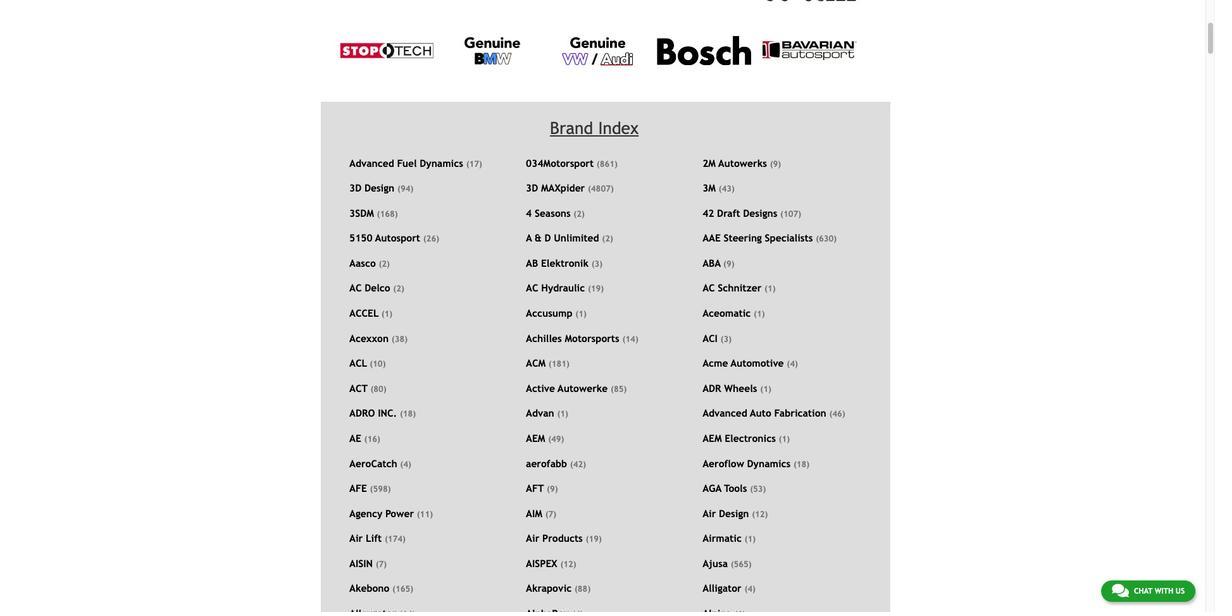 Task type: vqa. For each thing, say whether or not it's contained in the screenshot.


Task type: locate. For each thing, give the bounding box(es) containing it.
2 ac from the left
[[526, 283, 539, 294]]

(1) up 'auto'
[[761, 385, 772, 394]]

(9) right aft
[[547, 485, 558, 495]]

(12)
[[752, 510, 768, 520], [561, 560, 577, 570]]

genuine%20bmw logo image
[[463, 35, 522, 66]]

ac down 'aba'
[[703, 283, 715, 294]]

(4) right 'aerocatch' in the bottom left of the page
[[400, 460, 412, 470]]

2 horizontal spatial (9)
[[770, 159, 782, 169]]

(7)
[[546, 510, 557, 520], [376, 560, 387, 570]]

0 vertical spatial (19)
[[588, 285, 604, 294]]

aba
[[703, 258, 721, 269]]

(2) right unlimited
[[602, 234, 613, 244]]

0 horizontal spatial (9)
[[547, 485, 558, 495]]

aem
[[526, 433, 546, 444], [703, 433, 722, 444]]

(9) inside aba (9)
[[724, 260, 735, 269]]

0 vertical spatial (12)
[[752, 510, 768, 520]]

(1) up achilles motorsports (14)
[[576, 310, 587, 319]]

aispex
[[526, 558, 558, 570]]

0 horizontal spatial 3d
[[350, 182, 362, 194]]

0 horizontal spatial dynamics
[[420, 157, 463, 169]]

h%26r logo image
[[763, 0, 858, 1]]

lift
[[366, 533, 382, 545]]

1 vertical spatial (7)
[[376, 560, 387, 570]]

(2) inside ac delco (2)
[[393, 285, 405, 294]]

2 horizontal spatial ac
[[703, 283, 715, 294]]

1 horizontal spatial ac
[[526, 283, 539, 294]]

autosport
[[375, 233, 420, 244]]

0 vertical spatial design
[[365, 182, 395, 194]]

air lift (174)
[[350, 533, 406, 545]]

1 horizontal spatial dynamics
[[748, 458, 791, 470]]

advanced fuel dynamics (17)
[[350, 157, 482, 169]]

air products (19)
[[526, 533, 602, 545]]

1 horizontal spatial aem
[[703, 433, 722, 444]]

0 horizontal spatial aem
[[526, 433, 546, 444]]

(1) inside adr wheels (1)
[[761, 385, 772, 394]]

wheels
[[725, 383, 758, 394]]

0 vertical spatial (4)
[[787, 360, 798, 369]]

akebono (165)
[[350, 583, 414, 595]]

acl
[[350, 358, 367, 369]]

products
[[543, 533, 583, 545]]

aem for aem
[[526, 433, 546, 444]]

(3) right aci
[[721, 335, 732, 344]]

aci
[[703, 333, 718, 344]]

design for air
[[719, 508, 749, 520]]

acme
[[703, 358, 728, 369]]

designs
[[744, 208, 778, 219]]

2 vertical spatial (9)
[[547, 485, 558, 495]]

0 horizontal spatial (3)
[[592, 260, 603, 269]]

1 horizontal spatial (18)
[[794, 460, 810, 470]]

ac delco (2)
[[350, 283, 405, 294]]

1 vertical spatial (18)
[[794, 460, 810, 470]]

(18) down fabrication
[[794, 460, 810, 470]]

ac left delco
[[350, 283, 362, 294]]

design down aga tools (53)
[[719, 508, 749, 520]]

(1) inside accel (1)
[[382, 310, 393, 319]]

0 vertical spatial (9)
[[770, 159, 782, 169]]

(10)
[[370, 360, 386, 369]]

act (80)
[[350, 383, 387, 394]]

2m
[[703, 157, 716, 169]]

air for air design
[[703, 508, 716, 520]]

aim
[[526, 508, 543, 520]]

0 horizontal spatial advanced
[[350, 157, 394, 169]]

(1) right advan
[[558, 410, 569, 419]]

1 vertical spatial design
[[719, 508, 749, 520]]

design up 3sdm (168)
[[365, 182, 395, 194]]

(107)
[[781, 209, 802, 219]]

(3) inside aci (3)
[[721, 335, 732, 344]]

aem for aem electronics
[[703, 433, 722, 444]]

(19) right hydraulic
[[588, 285, 604, 294]]

adr wheels (1)
[[703, 383, 772, 394]]

1 vertical spatial (12)
[[561, 560, 577, 570]]

1 vertical spatial (4)
[[400, 460, 412, 470]]

(1) inside airmatic (1)
[[745, 535, 756, 545]]

air left lift on the bottom left of the page
[[350, 533, 363, 545]]

1 vertical spatial dynamics
[[748, 458, 791, 470]]

2 vertical spatial (4)
[[745, 585, 756, 595]]

alligator
[[703, 583, 742, 595]]

(18) right inc.
[[400, 410, 416, 419]]

automotive
[[731, 358, 784, 369]]

0 horizontal spatial air
[[350, 533, 363, 545]]

aeroflow dynamics (18)
[[703, 458, 810, 470]]

fabrication
[[775, 408, 827, 419]]

1 horizontal spatial 3d
[[526, 182, 538, 194]]

(1) inside 'accusump (1)'
[[576, 310, 587, 319]]

accel (1)
[[350, 308, 393, 319]]

2 3d from the left
[[526, 182, 538, 194]]

stoptech logo image
[[339, 42, 434, 59]]

(9) right 'aba'
[[724, 260, 735, 269]]

(7) right 'aisin'
[[376, 560, 387, 570]]

autowerks
[[719, 157, 767, 169]]

air down aim
[[526, 533, 540, 545]]

0 vertical spatial (7)
[[546, 510, 557, 520]]

0 horizontal spatial (12)
[[561, 560, 577, 570]]

1 horizontal spatial (12)
[[752, 510, 768, 520]]

0 horizontal spatial (18)
[[400, 410, 416, 419]]

advanced auto fabrication (46)
[[703, 408, 846, 419]]

(19) inside air products (19)
[[586, 535, 602, 545]]

0 vertical spatial dynamics
[[420, 157, 463, 169]]

1 horizontal spatial (7)
[[546, 510, 557, 520]]

aceomatic
[[703, 308, 751, 319]]

3d
[[350, 182, 362, 194], [526, 182, 538, 194]]

1 ac from the left
[[350, 283, 362, 294]]

agency power (11)
[[350, 508, 433, 520]]

(630)
[[816, 234, 837, 244]]

0 horizontal spatial (4)
[[400, 460, 412, 470]]

1 horizontal spatial air
[[526, 533, 540, 545]]

aft (9)
[[526, 483, 558, 495]]

3d maxpider (4807)
[[526, 182, 614, 194]]

ac
[[350, 283, 362, 294], [526, 283, 539, 294], [703, 283, 715, 294]]

0 vertical spatial advanced
[[350, 157, 394, 169]]

1 vertical spatial (9)
[[724, 260, 735, 269]]

42
[[703, 208, 715, 219]]

4 seasons (2)
[[526, 208, 585, 219]]

1 horizontal spatial (3)
[[721, 335, 732, 344]]

2 horizontal spatial air
[[703, 508, 716, 520]]

acexxon
[[350, 333, 389, 344]]

(1) up (565)
[[745, 535, 756, 545]]

(1) right accel at the left bottom of the page
[[382, 310, 393, 319]]

(2) right delco
[[393, 285, 405, 294]]

ajusa (565)
[[703, 558, 752, 570]]

alligator (4)
[[703, 583, 756, 595]]

(4) inside aerocatch (4)
[[400, 460, 412, 470]]

air down aga
[[703, 508, 716, 520]]

3 ac from the left
[[703, 283, 715, 294]]

chat with us
[[1135, 588, 1185, 597]]

aasco
[[350, 258, 376, 269]]

adro inc. (18)
[[350, 408, 416, 419]]

(1) down advanced auto fabrication (46)
[[779, 435, 790, 444]]

0 horizontal spatial (7)
[[376, 560, 387, 570]]

(4) inside the alligator (4)
[[745, 585, 756, 595]]

(565)
[[731, 560, 752, 570]]

index
[[598, 118, 639, 138]]

aem up aeroflow
[[703, 433, 722, 444]]

(2) up unlimited
[[574, 209, 585, 219]]

advanced for advanced fuel dynamics
[[350, 157, 394, 169]]

dynamics left (17)
[[420, 157, 463, 169]]

(12) down (53)
[[752, 510, 768, 520]]

specialists
[[765, 233, 813, 244]]

(2) right aasco
[[379, 260, 390, 269]]

afe (598)
[[350, 483, 391, 495]]

ae
[[350, 433, 361, 444]]

(19) right products
[[586, 535, 602, 545]]

acme automotive (4)
[[703, 358, 798, 369]]

ac for ac delco
[[350, 283, 362, 294]]

1 horizontal spatial (4)
[[745, 585, 756, 595]]

(2) inside 4 seasons (2)
[[574, 209, 585, 219]]

3d up 3sdm
[[350, 182, 362, 194]]

aem left (49)
[[526, 433, 546, 444]]

3m (43)
[[703, 182, 735, 194]]

3d for 3d maxpider
[[526, 182, 538, 194]]

active
[[526, 383, 555, 394]]

1 horizontal spatial (9)
[[724, 260, 735, 269]]

(1) right schnitzer
[[765, 285, 776, 294]]

1 vertical spatial (19)
[[586, 535, 602, 545]]

dynamics up (53)
[[748, 458, 791, 470]]

(9)
[[770, 159, 782, 169], [724, 260, 735, 269], [547, 485, 558, 495]]

(4) down (565)
[[745, 585, 756, 595]]

ab elektronik (3)
[[526, 258, 603, 269]]

(2) inside a & d unlimited (2)
[[602, 234, 613, 244]]

(19)
[[588, 285, 604, 294], [586, 535, 602, 545]]

akebono
[[350, 583, 390, 595]]

aerocatch (4)
[[350, 458, 412, 470]]

0 vertical spatial (3)
[[592, 260, 603, 269]]

(26)
[[423, 234, 439, 244]]

(3) right elektronik
[[592, 260, 603, 269]]

aasco (2)
[[350, 258, 390, 269]]

accusump
[[526, 308, 573, 319]]

(18) inside aeroflow dynamics (18)
[[794, 460, 810, 470]]

advanced up 3d design (94)
[[350, 157, 394, 169]]

ac down ab
[[526, 283, 539, 294]]

aba (9)
[[703, 258, 735, 269]]

(4) right automotive
[[787, 360, 798, 369]]

(9) inside aft (9)
[[547, 485, 558, 495]]

aem (49)
[[526, 433, 564, 444]]

(9) right autowerks at the top of page
[[770, 159, 782, 169]]

(12) inside air design (12)
[[752, 510, 768, 520]]

(7) inside aisin (7)
[[376, 560, 387, 570]]

0 horizontal spatial ac
[[350, 283, 362, 294]]

(181)
[[549, 360, 570, 369]]

0 horizontal spatial design
[[365, 182, 395, 194]]

(19) inside ac hydraulic (19)
[[588, 285, 604, 294]]

1 vertical spatial advanced
[[703, 408, 748, 419]]

advanced down adr wheels (1)
[[703, 408, 748, 419]]

(18) inside adro inc. (18)
[[400, 410, 416, 419]]

1 horizontal spatial design
[[719, 508, 749, 520]]

3sdm
[[350, 208, 374, 219]]

1 vertical spatial (3)
[[721, 335, 732, 344]]

acm (181)
[[526, 358, 570, 369]]

(1) down schnitzer
[[754, 310, 765, 319]]

delco
[[365, 283, 390, 294]]

(861)
[[597, 159, 618, 169]]

3d up 4
[[526, 182, 538, 194]]

2 horizontal spatial (4)
[[787, 360, 798, 369]]

1 aem from the left
[[526, 433, 546, 444]]

1 horizontal spatial advanced
[[703, 408, 748, 419]]

0 vertical spatial (18)
[[400, 410, 416, 419]]

advanced for advanced auto fabrication
[[703, 408, 748, 419]]

air for air lift
[[350, 533, 363, 545]]

(7) inside aim (7)
[[546, 510, 557, 520]]

1 3d from the left
[[350, 182, 362, 194]]

agency
[[350, 508, 383, 520]]

(7) right aim
[[546, 510, 557, 520]]

air for air products
[[526, 533, 540, 545]]

(598)
[[370, 485, 391, 495]]

(12) up akrapovic (88)
[[561, 560, 577, 570]]

2 aem from the left
[[703, 433, 722, 444]]



Task type: describe. For each thing, give the bounding box(es) containing it.
airmatic (1)
[[703, 533, 756, 545]]

acl (10)
[[350, 358, 386, 369]]

electronics
[[725, 433, 776, 444]]

(49)
[[548, 435, 564, 444]]

air design (12)
[[703, 508, 768, 520]]

034motorsport (861)
[[526, 157, 618, 169]]

(53)
[[750, 485, 766, 495]]

tools
[[724, 483, 748, 495]]

(1) inside the aceomatic (1)
[[754, 310, 765, 319]]

(80)
[[371, 385, 387, 394]]

(42)
[[570, 460, 586, 470]]

(18) for aeroflow dynamics
[[794, 460, 810, 470]]

active autowerke (85)
[[526, 383, 627, 394]]

adr
[[703, 383, 722, 394]]

(3) inside ab elektronik (3)
[[592, 260, 603, 269]]

5150 autosport (26)
[[350, 233, 439, 244]]

advan
[[526, 408, 555, 419]]

afe
[[350, 483, 367, 495]]

ac hydraulic (19)
[[526, 283, 604, 294]]

akrapovic
[[526, 583, 572, 595]]

chat with us link
[[1102, 581, 1196, 603]]

(9) for aft
[[547, 485, 558, 495]]

(7) for aisin
[[376, 560, 387, 570]]

(4) for aerocatch
[[400, 460, 412, 470]]

ae (16)
[[350, 433, 380, 444]]

bosch logo image
[[657, 36, 752, 65]]

(1) inside advan (1)
[[558, 410, 569, 419]]

achilles
[[526, 333, 562, 344]]

hydraulic
[[542, 283, 585, 294]]

(1) inside ac schnitzer (1)
[[765, 285, 776, 294]]

with
[[1155, 588, 1174, 597]]

(46)
[[830, 410, 846, 419]]

aisin
[[350, 558, 373, 570]]

(9) inside 2m autowerks (9)
[[770, 159, 782, 169]]

(18) for adro inc.
[[400, 410, 416, 419]]

(168)
[[377, 209, 398, 219]]

motorsports
[[565, 333, 620, 344]]

accusump (1)
[[526, 308, 587, 319]]

(17)
[[466, 159, 482, 169]]

schnitzer
[[718, 283, 762, 294]]

aga tools (53)
[[703, 483, 766, 495]]

3d for 3d design
[[350, 182, 362, 194]]

seasons
[[535, 208, 571, 219]]

aem electronics (1)
[[703, 433, 790, 444]]

&
[[535, 233, 542, 244]]

aft
[[526, 483, 544, 495]]

a & d unlimited (2)
[[526, 233, 613, 244]]

(19) for ac hydraulic
[[588, 285, 604, 294]]

achilles motorsports (14)
[[526, 333, 639, 344]]

brand index
[[550, 118, 639, 138]]

5150
[[350, 233, 373, 244]]

elektronik
[[541, 258, 589, 269]]

steering
[[724, 233, 762, 244]]

us
[[1176, 588, 1185, 597]]

(85)
[[611, 385, 627, 394]]

airmatic
[[703, 533, 742, 545]]

aerocatch
[[350, 458, 397, 470]]

(2) inside aasco (2)
[[379, 260, 390, 269]]

(4807)
[[588, 184, 614, 194]]

(19) for air products
[[586, 535, 602, 545]]

bavarian%20autosport logo image
[[763, 41, 858, 60]]

(94)
[[398, 184, 414, 194]]

aae
[[703, 233, 721, 244]]

(1) inside aem electronics (1)
[[779, 435, 790, 444]]

(12) inside aispex (12)
[[561, 560, 577, 570]]

a
[[526, 233, 532, 244]]

(174)
[[385, 535, 406, 545]]

design for 3d
[[365, 182, 395, 194]]

(4) for alligator
[[745, 585, 756, 595]]

(9) for aba
[[724, 260, 735, 269]]

aga
[[703, 483, 722, 495]]

accel
[[350, 308, 379, 319]]

(4) inside acme automotive (4)
[[787, 360, 798, 369]]

034motorsport
[[526, 157, 594, 169]]

draft
[[718, 208, 741, 219]]

ac for ac schnitzer
[[703, 283, 715, 294]]

genuine%20volkswagen%20audi logo image
[[561, 35, 636, 66]]

(38)
[[392, 335, 408, 344]]

(43)
[[719, 184, 735, 194]]

fuel
[[397, 157, 417, 169]]

ac for ac hydraulic
[[526, 283, 539, 294]]

2m autowerks (9)
[[703, 157, 782, 169]]

brand
[[550, 118, 593, 138]]

3d design (94)
[[350, 182, 414, 194]]

aci (3)
[[703, 333, 732, 344]]

3sdm (168)
[[350, 208, 398, 219]]

maxpider
[[541, 182, 585, 194]]

aim (7)
[[526, 508, 557, 520]]

act
[[350, 383, 368, 394]]

advan (1)
[[526, 408, 569, 419]]

(7) for aim
[[546, 510, 557, 520]]

d
[[545, 233, 551, 244]]

(165)
[[393, 585, 414, 595]]

aeroflow
[[703, 458, 745, 470]]

aerofabb (42)
[[526, 458, 586, 470]]

comments image
[[1113, 584, 1130, 599]]

adro
[[350, 408, 375, 419]]



